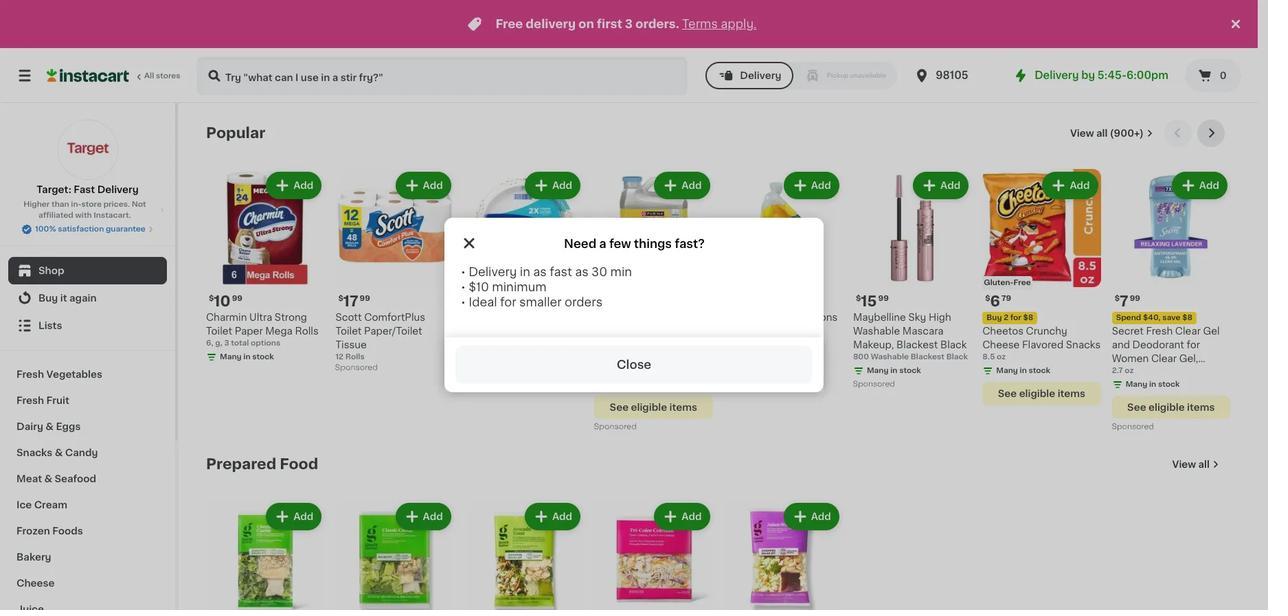 Task type: vqa. For each thing, say whether or not it's contained in the screenshot.
the Orlando
no



Task type: locate. For each thing, give the bounding box(es) containing it.
many down cheetos
[[996, 367, 1018, 375]]

cheese down bakery at the bottom of the page
[[16, 579, 55, 588]]

1 horizontal spatial rolls
[[345, 353, 365, 361]]

see down refreshing
[[1128, 403, 1146, 413]]

good
[[724, 313, 751, 322]]

1 vertical spatial buy
[[987, 314, 1002, 322]]

99 right 10
[[232, 295, 242, 303]]

gluten-
[[984, 279, 1014, 287]]

$ for 10
[[209, 295, 214, 303]]

• delivery in as fast as 30 min • $10 minimum • ideal for smaller orders
[[461, 267, 632, 308]]

0 horizontal spatial see eligible items
[[610, 403, 697, 413]]

litter,
[[594, 354, 622, 364]]

save
[[1163, 314, 1181, 322]]

1 horizontal spatial view
[[1173, 460, 1196, 470]]

0 horizontal spatial see eligible items button
[[594, 396, 713, 419]]

items down flavored
[[1058, 389, 1086, 399]]

0 horizontal spatial 8.5
[[557, 313, 573, 322]]

0 horizontal spatial 3
[[224, 340, 229, 347]]

purina
[[594, 327, 625, 336]]

0 horizontal spatial see
[[610, 403, 629, 413]]

$8 for 7
[[1183, 314, 1193, 322]]

in down makeup,
[[891, 367, 898, 375]]

see eligible items button down flavored
[[983, 382, 1101, 406]]

0 horizontal spatial view
[[1070, 128, 1094, 138]]

in for 14
[[632, 381, 639, 388]]

see eligible items button down lavender
[[1112, 396, 1231, 419]]

in down total
[[243, 353, 251, 361]]

1 horizontal spatial cheese
[[983, 340, 1020, 350]]

2 horizontal spatial eligible
[[1149, 403, 1185, 413]]

$ inside $ 7 99
[[1115, 295, 1120, 303]]

view all
[[1173, 460, 1210, 470]]

3 $ from the left
[[468, 295, 473, 303]]

many in stock down flavored
[[996, 367, 1051, 375]]

sponsored badge image down 800
[[853, 381, 895, 388]]

$ up spend
[[1115, 295, 1120, 303]]

in for 15
[[891, 367, 898, 375]]

popular link
[[206, 125, 265, 142]]

0 vertical spatial item carousel region
[[206, 120, 1231, 440]]

0 vertical spatial view
[[1070, 128, 1094, 138]]

delivery inside • delivery in as fast as 30 min • $10 minimum • ideal for smaller orders
[[469, 267, 517, 278]]

1 horizontal spatial as
[[575, 267, 589, 278]]

snacks inside cheetos crunchy cheese flavored snacks 8.5 oz
[[1066, 340, 1101, 350]]

in down refreshing
[[1149, 381, 1157, 388]]

snacks inside 'link'
[[16, 448, 52, 458]]

clear
[[1175, 327, 1201, 336], [656, 354, 681, 364], [1152, 354, 1177, 364]]

$ left 79
[[985, 295, 990, 303]]

delivery up '$10'
[[469, 267, 517, 278]]

many in stock for spend $40, save $8
[[1126, 381, 1180, 388]]

buy
[[38, 293, 58, 303], [987, 314, 1002, 322]]

1 horizontal spatial snacks
[[1066, 340, 1101, 350]]

0 horizontal spatial items
[[670, 403, 697, 413]]

$8 right "save"
[[1183, 314, 1193, 322]]

0 vertical spatial •
[[461, 267, 466, 278]]

1 • from the top
[[461, 267, 466, 278]]

rolls inside charmin ultra strong toilet paper mega rolls 6, g, 3 total options
[[295, 327, 319, 336]]

$ inside $ 5 99
[[468, 295, 473, 303]]

fresh up deodorant
[[1146, 327, 1173, 336]]

delivery up prices.
[[97, 185, 139, 194]]

washable down 'maybelline'
[[853, 327, 900, 336]]

delivery down apply.
[[740, 71, 781, 80]]

oz down cheetos
[[997, 353, 1006, 361]]

0 horizontal spatial cheese
[[16, 579, 55, 588]]

fresh for fresh vegetables
[[16, 370, 44, 379]]

4 99 from the left
[[878, 295, 889, 303]]

1 vertical spatial view
[[1173, 460, 1196, 470]]

$ for 15
[[856, 295, 861, 303]]

view all link
[[1173, 458, 1220, 472]]

it
[[60, 293, 67, 303]]

& left eggs at the left of the page
[[46, 422, 54, 431]]

1 vertical spatial item carousel region
[[206, 451, 1231, 610]]

1 horizontal spatial eligible
[[1019, 389, 1056, 399]]

8.5 down cheetos
[[983, 353, 995, 361]]

2 $ from the left
[[338, 295, 343, 303]]

2 item carousel region from the top
[[206, 451, 1231, 610]]

view all (900+)
[[1070, 128, 1144, 138]]

2 toilet from the left
[[336, 327, 362, 336]]

1 vertical spatial rolls
[[345, 353, 365, 361]]

many down "springs" on the bottom left of page
[[608, 381, 630, 388]]

6
[[990, 294, 1000, 309]]

many down refreshing
[[1126, 381, 1148, 388]]

0 vertical spatial 8.5
[[557, 313, 573, 322]]

prices.
[[103, 201, 130, 208]]

see for spend $40, save $8
[[1128, 403, 1146, 413]]

see eligible items for 14
[[610, 403, 697, 413]]

0 horizontal spatial oz
[[735, 326, 744, 333]]

1 99 from the left
[[232, 295, 242, 303]]

None search field
[[197, 56, 688, 95]]

rolls inside scott comfortplus toilet paper/toilet tissue 12 rolls
[[345, 353, 365, 361]]

toilet down scott
[[336, 327, 362, 336]]

2 vertical spatial oz
[[1125, 367, 1134, 375]]

• left 5
[[461, 297, 466, 308]]

&
[[753, 313, 761, 322], [46, 422, 54, 431], [55, 448, 63, 458], [44, 474, 52, 484]]

0 vertical spatial buy
[[38, 293, 58, 303]]

see for 14
[[610, 403, 629, 413]]

see eligible items down close button
[[610, 403, 697, 413]]

as
[[533, 267, 547, 278], [575, 267, 589, 278]]

eligible down lavender
[[1149, 403, 1185, 413]]

1 horizontal spatial $8
[[1183, 314, 1193, 322]]

3 right first
[[625, 19, 633, 30]]

3 inside charmin ultra strong toilet paper mega rolls 6, g, 3 total options
[[224, 340, 229, 347]]

as left the 30
[[575, 267, 589, 278]]

candy
[[65, 448, 98, 458]]

0 vertical spatial all
[[1097, 128, 1108, 138]]

sponsored badge image down 12
[[336, 364, 377, 372]]

5 $ from the left
[[856, 295, 861, 303]]

99 right 5
[[484, 295, 494, 303]]

delivery by 5:45-6:00pm
[[1035, 70, 1169, 80]]

oz right 2.7
[[1125, 367, 1134, 375]]

2 $8 from the left
[[1183, 314, 1193, 322]]

many in stock for 15
[[867, 367, 921, 375]]

• left '$10'
[[461, 282, 466, 293]]

secret fresh clear gel and deodorant for women clear gel, refreshing lavender
[[1112, 327, 1220, 377]]

product group
[[206, 169, 325, 366], [336, 169, 454, 375], [465, 169, 583, 380], [594, 169, 713, 434], [724, 169, 842, 352], [853, 169, 972, 392], [983, 169, 1101, 406], [1112, 169, 1231, 434], [206, 500, 325, 610], [336, 500, 454, 610], [465, 500, 583, 610], [594, 500, 713, 610], [724, 500, 842, 610]]

• up dixie
[[461, 267, 466, 278]]

see eligible items down lavender
[[1128, 403, 1215, 413]]

1 horizontal spatial 8.5
[[983, 353, 995, 361]]

shop
[[38, 266, 64, 276]]

paper up lunch/dinner
[[492, 313, 520, 322]]

$ up scott
[[338, 295, 343, 303]]

buy inside product "group"
[[987, 314, 1002, 322]]

many in stock down close
[[608, 381, 662, 388]]

product group containing 15
[[853, 169, 972, 392]]

snacks
[[1066, 340, 1101, 350], [16, 448, 52, 458]]

2.7 oz
[[1112, 367, 1134, 375]]

see eligible items
[[998, 389, 1086, 399], [610, 403, 697, 413], [1128, 403, 1215, 413]]

many in stock for 14
[[608, 381, 662, 388]]

$ for 7
[[1115, 295, 1120, 303]]

higher than in-store prices. not affiliated with instacart. link
[[11, 199, 164, 221]]

frozen
[[16, 526, 50, 536]]

1 vertical spatial 3
[[224, 340, 229, 347]]

cheese link
[[8, 570, 167, 596]]

in up minimum
[[520, 267, 530, 278]]

close button
[[456, 346, 813, 384]]

$ for 17
[[338, 295, 343, 303]]

1 vertical spatial oz
[[997, 353, 1006, 361]]

7 $ from the left
[[1115, 295, 1120, 303]]

delivery button
[[706, 62, 794, 89]]

1 horizontal spatial see eligible items button
[[983, 382, 1101, 406]]

0 horizontal spatial snacks
[[16, 448, 52, 458]]

0 horizontal spatial $8
[[1023, 314, 1034, 322]]

instacart logo image
[[47, 67, 129, 84]]

4 $ from the left
[[597, 295, 602, 303]]

99 right 15
[[878, 295, 889, 303]]

2 horizontal spatial for
[[1187, 340, 1200, 350]]

items down cat
[[670, 403, 697, 413]]

in for buy 2 for $8
[[1020, 367, 1027, 375]]

many in stock down good & gather lemons 32 oz
[[738, 340, 792, 347]]

3 right g,
[[224, 340, 229, 347]]

rolls
[[295, 327, 319, 336], [345, 353, 365, 361]]

eligible down close button
[[631, 403, 667, 413]]

secret
[[1112, 327, 1144, 336]]

washable
[[853, 327, 900, 336], [871, 353, 909, 361]]

see eligible items down flavored
[[998, 389, 1086, 399]]

cat
[[670, 340, 687, 350]]

stock for 10
[[252, 353, 274, 361]]

0 horizontal spatial buy
[[38, 293, 58, 303]]

guarantee
[[106, 225, 146, 233]]

see eligible items for spend $40, save $8
[[1128, 403, 1215, 413]]

product group containing 14
[[594, 169, 713, 434]]

1 horizontal spatial buy
[[987, 314, 1002, 322]]

add button
[[267, 173, 320, 198], [397, 173, 450, 198], [526, 173, 579, 198], [656, 173, 709, 198], [785, 173, 838, 198], [915, 173, 968, 198], [1044, 173, 1097, 198], [1173, 173, 1226, 198], [267, 505, 320, 529], [397, 505, 450, 529], [526, 505, 579, 529], [656, 505, 709, 529], [785, 505, 838, 529]]

again
[[69, 293, 97, 303]]

target: fast delivery
[[37, 185, 139, 194]]

& inside good & gather lemons 32 oz
[[753, 313, 761, 322]]

stock down maybelline sky high washable mascara makeup, blackest black 800 washable blackest black
[[899, 367, 921, 375]]

see eligible items for buy 2 for $8
[[998, 389, 1086, 399]]

ice cream
[[16, 500, 67, 510]]

& left candy
[[55, 448, 63, 458]]

$ 6 79
[[985, 294, 1011, 309]]

oz right 32
[[735, 326, 744, 333]]

store
[[81, 201, 102, 208]]

1 horizontal spatial all
[[1199, 460, 1210, 470]]

0 vertical spatial snacks
[[1066, 340, 1101, 350]]

oz inside cheetos crunchy cheese flavored snacks 8.5 oz
[[997, 353, 1006, 361]]

99 for 17
[[360, 295, 370, 303]]

$
[[209, 295, 214, 303], [338, 295, 343, 303], [468, 295, 473, 303], [597, 295, 602, 303], [856, 295, 861, 303], [985, 295, 990, 303], [1115, 295, 1120, 303]]

(900+)
[[1110, 128, 1144, 138]]

0 vertical spatial for
[[500, 297, 516, 308]]

2 vertical spatial for
[[1187, 340, 1200, 350]]

0 horizontal spatial all
[[1097, 128, 1108, 138]]

$ down '$10'
[[468, 295, 473, 303]]

$ up charmin
[[209, 295, 214, 303]]

1 $ from the left
[[209, 295, 214, 303]]

1 horizontal spatial free
[[1014, 279, 1031, 287]]

2 horizontal spatial see eligible items
[[1128, 403, 1215, 413]]

shop link
[[8, 257, 167, 284]]

dixie
[[465, 313, 489, 322]]

1 horizontal spatial items
[[1058, 389, 1086, 399]]

clear down deodorant
[[1152, 354, 1177, 364]]

0 vertical spatial free
[[496, 19, 523, 30]]

$ 17 99
[[338, 294, 370, 309]]

0 horizontal spatial toilet
[[206, 327, 232, 336]]

$40,
[[1143, 314, 1161, 322]]

and
[[1112, 340, 1130, 350]]

1 vertical spatial snacks
[[16, 448, 52, 458]]

stock down flavored
[[1029, 367, 1051, 375]]

$ inside $ 17 99
[[338, 295, 343, 303]]

cheese down cheetos
[[983, 340, 1020, 350]]

buy for buy it again
[[38, 293, 58, 303]]

99 inside $ 15 99
[[878, 295, 889, 303]]

0 vertical spatial oz
[[735, 326, 744, 333]]

$ inside $ 15 99
[[856, 295, 861, 303]]

1 toilet from the left
[[206, 327, 232, 336]]

meat & seafood link
[[8, 466, 167, 492]]

see eligible items button for spend $40, save $8
[[1112, 396, 1231, 419]]

free inside product "group"
[[1014, 279, 1031, 287]]

0 vertical spatial black
[[941, 340, 967, 350]]

0 horizontal spatial eligible
[[631, 403, 667, 413]]

0 vertical spatial rolls
[[295, 327, 319, 336]]

see down cheetos crunchy cheese flavored snacks 8.5 oz at the right bottom of the page
[[998, 389, 1017, 399]]

6 $ from the left
[[985, 295, 990, 303]]

buy inside buy it again link
[[38, 293, 58, 303]]

0 vertical spatial paper
[[492, 313, 520, 322]]

snacks left the and
[[1066, 340, 1101, 350]]

fresh up fresh fruit
[[16, 370, 44, 379]]

99 for 7
[[1130, 295, 1141, 303]]

black
[[941, 340, 967, 350], [947, 353, 968, 361]]

spend
[[1116, 314, 1141, 322]]

in
[[520, 267, 530, 278], [761, 340, 768, 347], [243, 353, 251, 361], [891, 367, 898, 375], [1020, 367, 1027, 375], [632, 381, 639, 388], [1149, 381, 1157, 388]]

need a few things fast? dialog
[[445, 218, 824, 392]]

stock
[[770, 340, 792, 347], [252, 353, 274, 361], [899, 367, 921, 375], [1029, 367, 1051, 375], [641, 381, 662, 388], [1158, 381, 1180, 388]]

98105 button
[[914, 56, 996, 95]]

stock for 15
[[899, 367, 921, 375]]

rolls down tissue
[[345, 353, 365, 361]]

item carousel region containing prepared food
[[206, 451, 1231, 610]]

all
[[1097, 128, 1108, 138], [1199, 460, 1210, 470]]

delivery inside delivery button
[[740, 71, 781, 80]]

1 horizontal spatial see eligible items
[[998, 389, 1086, 399]]

98105
[[936, 70, 969, 80]]

toilet up g,
[[206, 327, 232, 336]]

free delivery on first 3 orders. terms apply.
[[496, 19, 757, 30]]

1 $8 from the left
[[1023, 314, 1034, 322]]

washable down makeup,
[[871, 353, 909, 361]]

items down lavender
[[1187, 403, 1215, 413]]

$ inside $ 14
[[597, 295, 602, 303]]

1 horizontal spatial see
[[998, 389, 1017, 399]]

5 99 from the left
[[1130, 295, 1141, 303]]

clear down cat
[[656, 354, 681, 364]]

many in stock
[[738, 340, 792, 347], [220, 353, 274, 361], [867, 367, 921, 375], [996, 367, 1051, 375], [608, 381, 662, 388], [1126, 381, 1180, 388]]

many for 15
[[867, 367, 889, 375]]

g,
[[215, 340, 222, 347]]

many in stock down total
[[220, 353, 274, 361]]

many for 10
[[220, 353, 242, 361]]

1 horizontal spatial oz
[[997, 353, 1006, 361]]

for right 2
[[1011, 314, 1022, 322]]

in for 10
[[243, 353, 251, 361]]

2 horizontal spatial oz
[[1125, 367, 1134, 375]]

1 item carousel region from the top
[[206, 120, 1231, 440]]

8.5
[[557, 313, 573, 322], [983, 353, 995, 361]]

$ up 'maybelline'
[[856, 295, 861, 303]]

see
[[998, 389, 1017, 399], [610, 403, 629, 413], [1128, 403, 1146, 413]]

1 horizontal spatial paper
[[492, 313, 520, 322]]

2 horizontal spatial see eligible items button
[[1112, 396, 1231, 419]]

rolls down strong
[[295, 327, 319, 336]]

0 horizontal spatial free
[[496, 19, 523, 30]]

$8 right 2
[[1023, 314, 1034, 322]]

higher
[[23, 201, 50, 208]]

99 inside $ 7 99
[[1130, 295, 1141, 303]]

many down good
[[738, 340, 759, 347]]

paper up total
[[235, 327, 263, 336]]

item carousel region
[[206, 120, 1231, 440], [206, 451, 1231, 610]]

8.5 up plate
[[557, 313, 573, 322]]

1 vertical spatial paper
[[235, 327, 263, 336]]

2 as from the left
[[575, 267, 589, 278]]

stock down close
[[641, 381, 662, 388]]

99 inside $ 5 99
[[484, 295, 494, 303]]

0 horizontal spatial paper
[[235, 327, 263, 336]]

1 vertical spatial fresh
[[16, 370, 44, 379]]

snacks down dairy
[[16, 448, 52, 458]]

eligible down flavored
[[1019, 389, 1056, 399]]

0 vertical spatial cheese
[[983, 340, 1020, 350]]

for down minimum
[[500, 297, 516, 308]]

in down flavored
[[1020, 367, 1027, 375]]

rolls for mega
[[295, 327, 319, 336]]

charmin
[[206, 313, 247, 322]]

see eligible items button down close button
[[594, 396, 713, 419]]

see eligible items button for buy 2 for $8
[[983, 382, 1101, 406]]

view for view all (900+)
[[1070, 128, 1094, 138]]

1 vertical spatial 8.5
[[983, 353, 995, 361]]

99 inside $ 17 99
[[360, 295, 370, 303]]

$ inside $ 10 99
[[209, 295, 214, 303]]

on
[[579, 19, 594, 30]]

3 99 from the left
[[484, 295, 494, 303]]

blackest
[[897, 340, 938, 350], [911, 353, 945, 361]]

1 vertical spatial all
[[1199, 460, 1210, 470]]

many in stock for 10
[[220, 353, 274, 361]]

see down "springs" on the bottom left of page
[[610, 403, 629, 413]]

mascara
[[903, 327, 944, 336]]

99 inside $ 10 99
[[232, 295, 242, 303]]

1 vertical spatial for
[[1011, 314, 1022, 322]]

as left fast
[[533, 267, 547, 278]]

many in stock down refreshing
[[1126, 381, 1180, 388]]

many for spend $40, save $8
[[1126, 381, 1148, 388]]

delivery left by
[[1035, 70, 1079, 80]]

99 for 10
[[232, 295, 242, 303]]

many down 800
[[867, 367, 889, 375]]

1 horizontal spatial toilet
[[336, 327, 362, 336]]

2 vertical spatial •
[[461, 297, 466, 308]]

affiliated
[[38, 212, 73, 219]]

2 99 from the left
[[360, 295, 370, 303]]

& right good
[[753, 313, 761, 322]]

stock down options
[[252, 353, 274, 361]]

fresh up dairy
[[16, 396, 44, 405]]

& inside 'link'
[[55, 448, 63, 458]]

see for buy 2 for $8
[[998, 389, 1017, 399]]

$8 for 6
[[1023, 314, 1034, 322]]

stock down lavender
[[1158, 381, 1180, 388]]

many in stock down makeup,
[[867, 367, 921, 375]]

lists
[[38, 321, 62, 330]]

buy left it
[[38, 293, 58, 303]]

1 vertical spatial free
[[1014, 279, 1031, 287]]

99 right 17
[[360, 295, 370, 303]]

in down close
[[632, 381, 639, 388]]

clumping
[[594, 340, 641, 350]]

12
[[336, 353, 344, 361]]

0 horizontal spatial for
[[500, 297, 516, 308]]

1 vertical spatial •
[[461, 282, 466, 293]]

buy left 2
[[987, 314, 1002, 322]]

many down total
[[220, 353, 242, 361]]

0
[[1220, 71, 1227, 80]]

$10
[[469, 282, 489, 293]]

$ down the 30
[[597, 295, 602, 303]]

min
[[610, 267, 632, 278]]

99
[[232, 295, 242, 303], [360, 295, 370, 303], [484, 295, 494, 303], [878, 295, 889, 303], [1130, 295, 1141, 303]]

buy it again link
[[8, 284, 167, 312]]

1 vertical spatial black
[[947, 353, 968, 361]]

& for dairy
[[46, 422, 54, 431]]

$6.49 element
[[724, 293, 842, 311]]

1 vertical spatial cheese
[[16, 579, 55, 588]]

99 for 5
[[484, 295, 494, 303]]

99 right 7
[[1130, 295, 1141, 303]]

2 vertical spatial fresh
[[16, 396, 44, 405]]

0 horizontal spatial as
[[533, 267, 547, 278]]

see eligible items button
[[983, 382, 1101, 406], [594, 396, 713, 419], [1112, 396, 1231, 419]]

2 horizontal spatial items
[[1187, 403, 1215, 413]]

in down good & gather lemons 32 oz
[[761, 340, 768, 347]]

& right meat
[[44, 474, 52, 484]]

1 horizontal spatial 3
[[625, 19, 633, 30]]

clear inside "purina tidy cats clumping multi cat litter, glade clear springs"
[[656, 354, 681, 364]]

0 vertical spatial 3
[[625, 19, 633, 30]]

0 horizontal spatial rolls
[[295, 327, 319, 336]]

(design
[[465, 340, 503, 350]]

0 vertical spatial fresh
[[1146, 327, 1173, 336]]

instacart.
[[94, 212, 131, 219]]

$ inside '$ 6 79'
[[985, 295, 990, 303]]

sponsored badge image
[[336, 364, 377, 372], [853, 381, 895, 388], [594, 423, 636, 431], [1112, 423, 1154, 431]]

clear down "save"
[[1175, 327, 1201, 336]]

2 horizontal spatial see
[[1128, 403, 1146, 413]]

oz inside good & gather lemons 32 oz
[[735, 326, 744, 333]]

cats
[[651, 327, 673, 336]]



Task type: describe. For each thing, give the bounding box(es) containing it.
few
[[609, 238, 631, 249]]

paper/toilet
[[364, 327, 422, 336]]

prepared food
[[206, 457, 318, 472]]

women
[[1112, 354, 1149, 364]]

view for view all
[[1173, 460, 1196, 470]]

clear for spend $40, save $8
[[1152, 354, 1177, 364]]

buy for buy 2 for $8
[[987, 314, 1002, 322]]

many in stock for buy 2 for $8
[[996, 367, 1051, 375]]

limited time offer region
[[0, 0, 1228, 48]]

apply.
[[721, 19, 757, 30]]

good & gather lemons 32 oz
[[724, 313, 838, 333]]

paper inside dixie paper plates, 8.5 inch lunch/dinner plate (design may vary)
[[492, 313, 520, 322]]

eggs
[[56, 422, 81, 431]]

snacks & candy
[[16, 448, 98, 458]]

1 vertical spatial blackest
[[911, 353, 945, 361]]

100% satisfaction guarantee button
[[21, 221, 154, 235]]

17
[[343, 294, 358, 309]]

in for spend $40, save $8
[[1149, 381, 1157, 388]]

free inside limited time offer region
[[496, 19, 523, 30]]

100% satisfaction guarantee
[[35, 225, 146, 233]]

delivery by 5:45-6:00pm link
[[1013, 67, 1169, 84]]

sky
[[909, 313, 926, 322]]

cheetos crunchy cheese flavored snacks 8.5 oz
[[983, 327, 1101, 361]]

item carousel region containing popular
[[206, 120, 1231, 440]]

strong
[[275, 313, 307, 322]]

eligible for spend $40, save $8
[[1149, 403, 1185, 413]]

for inside secret fresh clear gel and deodorant for women clear gel, refreshing lavender
[[1187, 340, 1200, 350]]

a
[[599, 238, 607, 249]]

fast
[[74, 185, 95, 194]]

prepared food link
[[206, 456, 318, 473]]

stock for 14
[[641, 381, 662, 388]]

meat
[[16, 474, 42, 484]]

comfortplus
[[364, 313, 425, 322]]

0 vertical spatial blackest
[[897, 340, 938, 350]]

close
[[617, 359, 652, 370]]

product group containing 10
[[206, 169, 325, 366]]

0 button
[[1185, 59, 1242, 92]]

first
[[597, 19, 622, 30]]

$ 10 99
[[209, 294, 242, 309]]

fresh vegetables link
[[8, 361, 167, 388]]

need
[[564, 238, 597, 249]]

fast
[[550, 267, 572, 278]]

with
[[75, 212, 92, 219]]

$ for 5
[[468, 295, 473, 303]]

2.7
[[1112, 367, 1123, 375]]

target:
[[37, 185, 71, 194]]

1 vertical spatial washable
[[871, 353, 909, 361]]

99 for 15
[[878, 295, 889, 303]]

8.5 inside dixie paper plates, 8.5 inch lunch/dinner plate (design may vary)
[[557, 313, 573, 322]]

$ 5 99
[[468, 294, 494, 309]]

things
[[634, 238, 672, 249]]

product group containing 7
[[1112, 169, 1231, 434]]

stock for buy 2 for $8
[[1029, 367, 1051, 375]]

gather
[[763, 313, 797, 322]]

maybelline
[[853, 313, 906, 322]]

product group containing 5
[[465, 169, 583, 380]]

sponsored badge image down "springs" on the bottom left of page
[[594, 423, 636, 431]]

stock for spend $40, save $8
[[1158, 381, 1180, 388]]

3 • from the top
[[461, 297, 466, 308]]

product group containing 6
[[983, 169, 1101, 406]]

purina tidy cats clumping multi cat litter, glade clear springs
[[594, 327, 687, 377]]

1 as from the left
[[533, 267, 547, 278]]

eligible for buy 2 for $8
[[1019, 389, 1056, 399]]

clear for 14
[[656, 354, 681, 364]]

stock down good & gather lemons 32 oz
[[770, 340, 792, 347]]

all
[[144, 72, 154, 80]]

$ for 6
[[985, 295, 990, 303]]

all for view all (900+)
[[1097, 128, 1108, 138]]

paper inside charmin ultra strong toilet paper mega rolls 6, g, 3 total options
[[235, 327, 263, 336]]

15
[[861, 294, 877, 309]]

orders.
[[636, 19, 679, 30]]

crunchy
[[1026, 327, 1068, 336]]

$ 7 99
[[1115, 294, 1141, 309]]

2 • from the top
[[461, 282, 466, 293]]

5:45-
[[1098, 70, 1127, 80]]

0 vertical spatial washable
[[853, 327, 900, 336]]

product group containing 17
[[336, 169, 454, 375]]

bakery link
[[8, 544, 167, 570]]

delivery inside 'target: fast delivery' link
[[97, 185, 139, 194]]

in inside • delivery in as fast as 30 min • $10 minimum • ideal for smaller orders
[[520, 267, 530, 278]]

spend $40, save $8
[[1116, 314, 1193, 322]]

snacks & candy link
[[8, 440, 167, 466]]

than
[[52, 201, 69, 208]]

14
[[602, 294, 619, 309]]

view all (900+) link
[[1070, 126, 1154, 140]]

food
[[280, 457, 318, 472]]

gluten-free
[[984, 279, 1031, 287]]

many for 14
[[608, 381, 630, 388]]

800
[[853, 353, 869, 361]]

options
[[251, 340, 280, 347]]

glade
[[624, 354, 653, 364]]

3 inside limited time offer region
[[625, 19, 633, 30]]

5
[[473, 294, 482, 309]]

7
[[1120, 294, 1129, 309]]

fresh inside secret fresh clear gel and deodorant for women clear gel, refreshing lavender
[[1146, 327, 1173, 336]]

need a few things fast?
[[564, 238, 705, 249]]

total
[[231, 340, 249, 347]]

eligible for 14
[[631, 403, 667, 413]]

32
[[724, 326, 734, 333]]

frozen foods link
[[8, 518, 167, 544]]

bakery
[[16, 552, 51, 562]]

for inside • delivery in as fast as 30 min • $10 minimum • ideal for smaller orders
[[500, 297, 516, 308]]

dixie paper plates, 8.5 inch lunch/dinner plate (design may vary)
[[465, 313, 581, 350]]

lavender
[[1167, 368, 1212, 377]]

items for 14
[[670, 403, 697, 413]]

all stores link
[[47, 56, 181, 95]]

toilet inside charmin ultra strong toilet paper mega rolls 6, g, 3 total options
[[206, 327, 232, 336]]

items for spend $40, save $8
[[1187, 403, 1215, 413]]

stores
[[156, 72, 180, 80]]

100%
[[35, 225, 56, 233]]

cheese inside cheetos crunchy cheese flavored snacks 8.5 oz
[[983, 340, 1020, 350]]

$ for 14
[[597, 295, 602, 303]]

fresh for fresh fruit
[[16, 396, 44, 405]]

see eligible items button for 14
[[594, 396, 713, 419]]

meat & seafood
[[16, 474, 96, 484]]

terms
[[682, 19, 718, 30]]

rolls for 12
[[345, 353, 365, 361]]

all for view all
[[1199, 460, 1210, 470]]

& for meat
[[44, 474, 52, 484]]

many for buy 2 for $8
[[996, 367, 1018, 375]]

minimum
[[492, 282, 547, 293]]

1 horizontal spatial for
[[1011, 314, 1022, 322]]

maybelline sky high washable mascara makeup, blackest black 800 washable blackest black
[[853, 313, 968, 361]]

& for snacks
[[55, 448, 63, 458]]

ice
[[16, 500, 32, 510]]

30
[[592, 267, 607, 278]]

target: fast delivery link
[[37, 120, 139, 197]]

toilet inside scott comfortplus toilet paper/toilet tissue 12 rolls
[[336, 327, 362, 336]]

sponsored badge image down refreshing
[[1112, 423, 1154, 431]]

dairy & eggs link
[[8, 414, 167, 440]]

may
[[505, 340, 526, 350]]

10
[[214, 294, 231, 309]]

2
[[1004, 314, 1009, 322]]

orders
[[565, 297, 603, 308]]

target: fast delivery logo image
[[57, 120, 118, 180]]

8.5 inside cheetos crunchy cheese flavored snacks 8.5 oz
[[983, 353, 995, 361]]

ideal
[[469, 297, 497, 308]]

& for good
[[753, 313, 761, 322]]

items for buy 2 for $8
[[1058, 389, 1086, 399]]

in-
[[71, 201, 81, 208]]

6:00pm
[[1127, 70, 1169, 80]]

service type group
[[706, 62, 897, 89]]

delivery inside "delivery by 5:45-6:00pm" link
[[1035, 70, 1079, 80]]

fast?
[[675, 238, 705, 249]]



